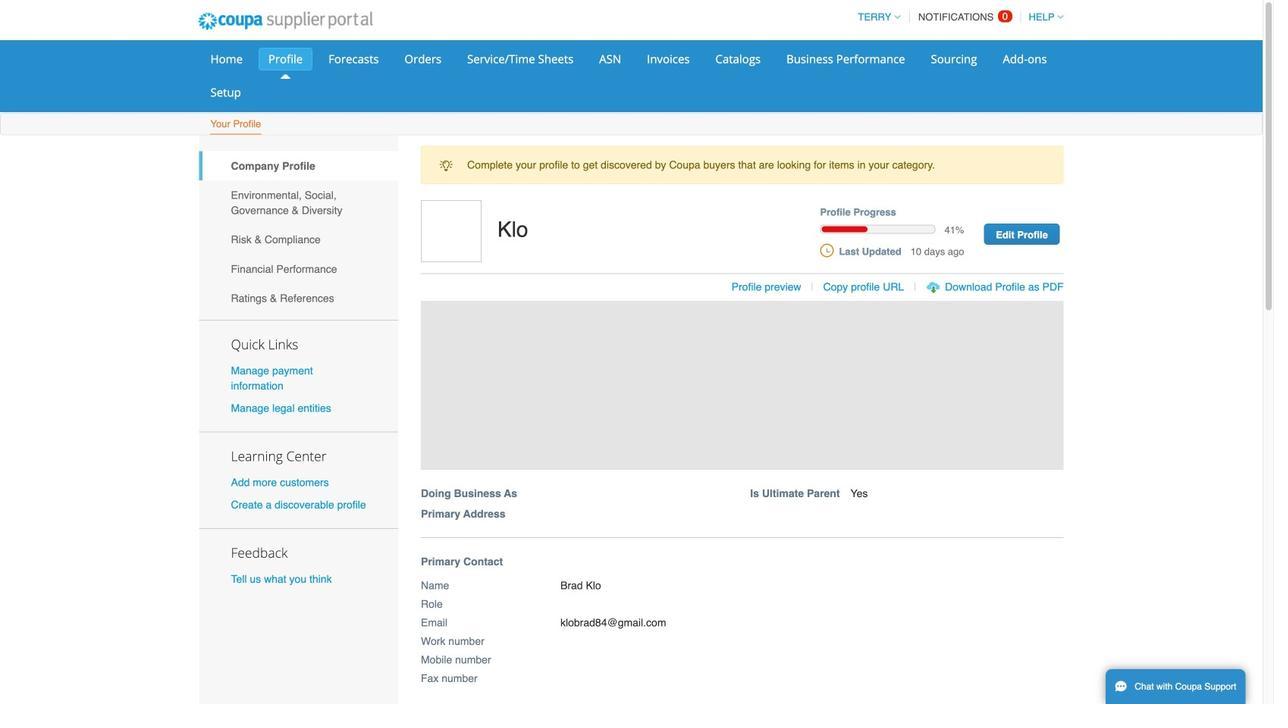 Task type: describe. For each thing, give the bounding box(es) containing it.
background image
[[421, 301, 1064, 471]]

coupa supplier portal image
[[188, 2, 383, 40]]



Task type: vqa. For each thing, say whether or not it's contained in the screenshot.
Klo image
yes



Task type: locate. For each thing, give the bounding box(es) containing it.
klo image
[[421, 200, 482, 263]]

alert
[[421, 146, 1064, 184]]

navigation
[[852, 2, 1064, 32]]

banner
[[416, 200, 1080, 539]]



